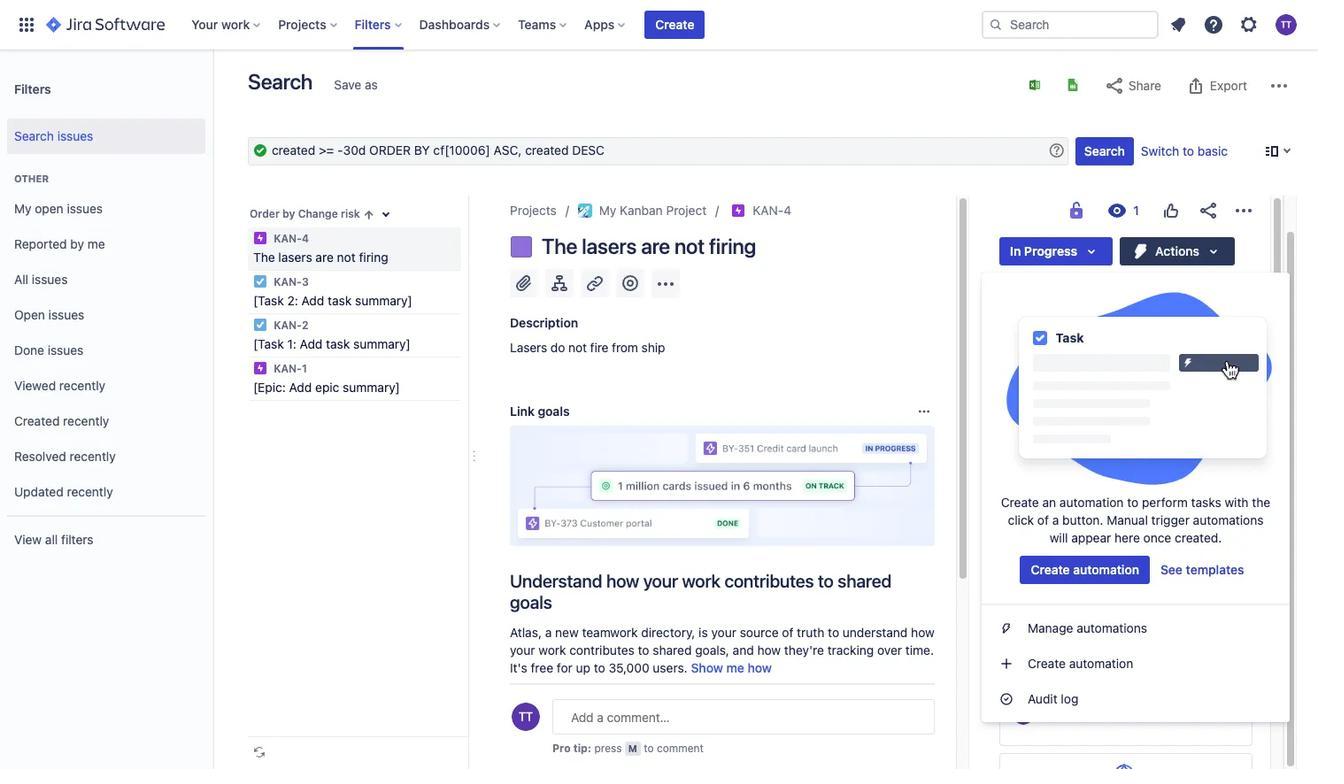 Task type: vqa. For each thing, say whether or not it's contained in the screenshot.
ASSIGNEE
yes



Task type: locate. For each thing, give the bounding box(es) containing it.
add down "1"
[[289, 380, 312, 395]]

1 vertical spatial a
[[1052, 513, 1059, 528]]

1 horizontal spatial automations
[[1193, 513, 1264, 528]]

meatball menu image
[[917, 405, 931, 419]]

due
[[1011, 625, 1031, 638]]

[task 1: add task summary]
[[253, 336, 411, 351]]

1 horizontal spatial by
[[283, 207, 295, 220]]

summary] for [task 2: add task summary]
[[355, 293, 412, 308]]

0 vertical spatial date
[[1039, 565, 1062, 578]]

0 horizontal spatial 4
[[302, 232, 309, 245]]

1 vertical spatial projects
[[510, 203, 557, 218]]

create button
[[645, 11, 705, 39]]

kan- for the lasers are not firing
[[274, 232, 302, 245]]

search down projects dropdown button
[[248, 69, 313, 94]]

apps button
[[579, 11, 632, 39]]

kan- for [task 1: add task summary]
[[274, 319, 302, 332]]

2 vertical spatial summary]
[[343, 380, 400, 395]]

none
[[1011, 525, 1041, 540], [1011, 585, 1041, 600], [1011, 645, 1041, 660]]

[task down task icon in the left of the page
[[253, 336, 284, 351]]

1 horizontal spatial my
[[599, 203, 617, 218]]

search left switch
[[1084, 143, 1125, 158]]

recently up the created recently
[[59, 378, 105, 393]]

0 vertical spatial by
[[283, 207, 295, 220]]

resolved recently
[[14, 449, 116, 464]]

lasers up link goals icon
[[582, 234, 637, 259]]

banner
[[0, 0, 1318, 50]]

2
[[302, 319, 308, 332]]

not down project
[[675, 234, 705, 259]]

menu
[[982, 273, 1290, 722]]

share link
[[1095, 72, 1170, 100]]

lasers do not fire from ship
[[510, 340, 665, 355]]

create right "apps" dropdown button on the top left
[[655, 17, 695, 32]]

see templates link
[[1150, 556, 1255, 584]]

my right my kanban project icon
[[599, 203, 617, 218]]

1 horizontal spatial search
[[248, 69, 313, 94]]

kan- down 1:
[[274, 362, 302, 375]]

automation inside group
[[1069, 656, 1133, 671]]

date for due date none
[[1034, 625, 1057, 638]]

issues right all
[[32, 271, 68, 286]]

kan-
[[753, 203, 784, 218], [274, 232, 302, 245], [274, 275, 302, 289], [274, 319, 302, 332], [274, 362, 302, 375]]

kan- up 1:
[[274, 319, 302, 332]]

create inside button
[[655, 17, 695, 32]]

to right m
[[644, 742, 654, 755]]

1 horizontal spatial kan-4
[[753, 203, 792, 218]]

click on the
[[1011, 313, 1082, 328]]

0 vertical spatial kan-4
[[753, 203, 792, 218]]

search issues link
[[7, 119, 205, 154]]

task up [task 1: add task summary]
[[328, 293, 352, 308]]

in progress
[[1010, 243, 1078, 259]]

none down due
[[1011, 645, 1041, 660]]

projects left my kanban project icon
[[510, 203, 557, 218]]

recently for updated recently
[[67, 484, 113, 499]]

1 horizontal spatial the
[[1252, 495, 1271, 510]]

open in microsoft excel image
[[1028, 78, 1042, 92]]

as
[[365, 77, 378, 92]]

kan- left copy link to issue "image"
[[753, 203, 784, 218]]

issues for search issues
[[57, 128, 93, 143]]

add a child issue image
[[549, 273, 570, 294]]

recently down resolved recently link
[[67, 484, 113, 499]]

0 vertical spatial me
[[87, 236, 105, 251]]

none for start date none
[[1011, 585, 1041, 600]]

open in google sheets image
[[1066, 78, 1080, 92]]

details element
[[999, 367, 1253, 409]]

add
[[302, 293, 324, 308], [300, 336, 323, 351], [289, 380, 312, 395]]

pro tip: press m to comment
[[552, 742, 704, 755]]

manual
[[1107, 513, 1148, 528]]

your
[[191, 17, 218, 32]]

labels none
[[1011, 505, 1045, 540]]

date right 'start'
[[1039, 565, 1062, 578]]

date inside due date none
[[1034, 625, 1057, 638]]

done issues
[[14, 342, 84, 357]]

none inside labels none
[[1011, 525, 1041, 540]]

search up other
[[14, 128, 54, 143]]

the up add a child issue icon in the top left of the page
[[542, 234, 578, 259]]

kanban
[[620, 203, 663, 218]]

by right reported
[[70, 236, 84, 251]]

my kanban project link
[[578, 200, 707, 221]]

manage
[[1028, 621, 1073, 636]]

projects inside dropdown button
[[278, 17, 326, 32]]

[task 2: add task summary]
[[253, 293, 412, 308]]

0 vertical spatial task
[[328, 293, 352, 308]]

trigger
[[1152, 513, 1190, 528]]

created
[[14, 413, 60, 428]]

by for order
[[283, 207, 295, 220]]

1
[[302, 362, 307, 375]]

my for my open issues
[[14, 201, 31, 216]]

0 vertical spatial add
[[302, 293, 324, 308]]

summary] right epic
[[343, 380, 400, 395]]

viewed recently
[[14, 378, 105, 393]]

0 horizontal spatial my
[[14, 201, 31, 216]]

0 horizontal spatial the
[[253, 250, 275, 265]]

1 vertical spatial create automation link
[[982, 646, 1290, 682]]

tip:
[[573, 742, 591, 755]]

summary] down [task 2: add task summary]
[[353, 336, 411, 351]]

0 horizontal spatial kan-4
[[271, 232, 309, 245]]

0 horizontal spatial search
[[14, 128, 54, 143]]

epic image up [epic:
[[253, 361, 267, 375]]

to up the manual on the right
[[1127, 495, 1139, 510]]

task image
[[253, 318, 267, 332]]

are down the change
[[316, 250, 334, 265]]

actions image
[[1233, 200, 1255, 221]]

[task for [task 1: add task summary]
[[253, 336, 284, 351]]

3
[[302, 275, 309, 289]]

lasers
[[582, 234, 637, 259], [278, 250, 312, 265]]

link goals
[[510, 404, 570, 419]]

not
[[675, 234, 705, 259], [337, 250, 356, 265], [568, 340, 587, 355]]

1 vertical spatial [task
[[253, 336, 284, 351]]

automations right "manage"
[[1077, 621, 1147, 636]]

0 vertical spatial filters
[[355, 17, 391, 32]]

projects right work
[[278, 17, 326, 32]]

to inside assign to me button
[[1052, 470, 1064, 485]]

my left open
[[14, 201, 31, 216]]

actions button
[[1120, 237, 1235, 266]]

open issues link
[[7, 297, 205, 333]]

issues for done issues
[[48, 342, 84, 357]]

1 horizontal spatial a
[[1142, 313, 1149, 328]]

0 vertical spatial automation
[[1060, 495, 1124, 510]]

task
[[328, 293, 352, 308], [326, 336, 350, 351]]

the up task
[[1060, 313, 1079, 328]]

1 vertical spatial create automation
[[1028, 656, 1133, 671]]

2 [task from the top
[[253, 336, 284, 351]]

1 vertical spatial automations
[[1077, 621, 1147, 636]]

jira software image
[[46, 14, 165, 35], [46, 14, 165, 35]]

updated recently link
[[7, 475, 205, 510]]

updated
[[14, 484, 64, 499]]

1 vertical spatial search
[[14, 128, 54, 143]]

1 horizontal spatial are
[[641, 234, 670, 259]]

me down my open issues link
[[87, 236, 105, 251]]

0 horizontal spatial are
[[316, 250, 334, 265]]

1 vertical spatial kan-4
[[271, 232, 309, 245]]

search image
[[989, 18, 1003, 32]]

ship
[[642, 340, 665, 355]]

epic image down order
[[253, 231, 267, 245]]

1 vertical spatial me
[[1067, 470, 1085, 485]]

2:
[[287, 293, 298, 308]]

sidebar navigation image
[[193, 71, 232, 106]]

automation inside create an automation to perform tasks with the click of a button. manual trigger automations will appear here once created.
[[1060, 495, 1124, 510]]

create up click
[[1001, 495, 1039, 510]]

1 horizontal spatial 4
[[784, 203, 792, 218]]

automation up button.
[[1060, 495, 1124, 510]]

epic image
[[253, 231, 267, 245], [253, 361, 267, 375]]

the right with
[[1252, 495, 1271, 510]]

the lasers are not firing down "my kanban project" link
[[542, 234, 756, 259]]

0 horizontal spatial a
[[1052, 513, 1059, 528]]

progress
[[1024, 243, 1078, 259]]

summary] up [task 1: add task summary]
[[355, 293, 412, 308]]

create down will
[[1031, 562, 1070, 577]]

by right order
[[283, 207, 295, 220]]

a right of at the bottom right of page
[[1052, 513, 1059, 528]]

labels
[[1011, 505, 1045, 518]]

create inside create an automation to perform tasks with the click of a button. manual trigger automations will appear here once created.
[[1001, 495, 1039, 510]]

search issues group
[[7, 113, 205, 159]]

0 vertical spatial automations
[[1193, 513, 1264, 528]]

by
[[283, 207, 295, 220], [70, 236, 84, 251]]

projects for projects 'link'
[[510, 203, 557, 218]]

click
[[1008, 513, 1034, 528]]

will
[[1050, 530, 1068, 545]]

goals
[[538, 404, 570, 419]]

automation
[[1060, 495, 1124, 510], [1073, 562, 1139, 577], [1069, 656, 1133, 671]]

1 horizontal spatial not
[[568, 340, 587, 355]]

automation down manage automations
[[1069, 656, 1133, 671]]

1 vertical spatial epic image
[[253, 361, 267, 375]]

unassigned
[[1043, 444, 1110, 459]]

add right 1:
[[300, 336, 323, 351]]

next to a field label to start pinning.
[[1011, 313, 1222, 346]]

next
[[1099, 313, 1124, 328]]

0 vertical spatial the
[[1060, 313, 1079, 328]]

task for 1:
[[326, 336, 350, 351]]

filters inside filters dropdown button
[[355, 17, 391, 32]]

2 vertical spatial none
[[1011, 645, 1041, 660]]

my for my kanban project
[[599, 203, 617, 218]]

a
[[1142, 313, 1149, 328], [1052, 513, 1059, 528]]

0 horizontal spatial me
[[87, 236, 105, 251]]

recently for viewed recently
[[59, 378, 105, 393]]

search issues
[[14, 128, 93, 143]]

a inside create an automation to perform tasks with the click of a button. manual trigger automations will appear here once created.
[[1052, 513, 1059, 528]]

recently down viewed recently link
[[63, 413, 109, 428]]

audit log link
[[982, 682, 1290, 717]]

start
[[1011, 565, 1037, 578]]

date inside start date none
[[1039, 565, 1062, 578]]

search inside group
[[14, 128, 54, 143]]

automation down appear
[[1073, 562, 1139, 577]]

2 horizontal spatial search
[[1084, 143, 1125, 158]]

1 horizontal spatial filters
[[355, 17, 391, 32]]

0 horizontal spatial firing
[[359, 250, 388, 265]]

0 vertical spatial summary]
[[355, 293, 412, 308]]

add for 2:
[[302, 293, 324, 308]]

1 vertical spatial task
[[326, 336, 350, 351]]

to up an
[[1052, 470, 1064, 485]]

create automation down appear
[[1031, 562, 1139, 577]]

0 vertical spatial none
[[1011, 525, 1041, 540]]

summary]
[[355, 293, 412, 308], [353, 336, 411, 351], [343, 380, 400, 395]]

[task down task image
[[253, 293, 284, 308]]

export button
[[1177, 72, 1256, 100]]

of
[[1038, 513, 1049, 528]]

0 vertical spatial a
[[1142, 313, 1149, 328]]

button.
[[1062, 513, 1104, 528]]

kan-4 right project
[[753, 203, 792, 218]]

0 horizontal spatial the
[[1060, 313, 1079, 328]]

not down risk
[[337, 250, 356, 265]]

1 vertical spatial summary]
[[353, 336, 411, 351]]

1 none from the top
[[1011, 525, 1041, 540]]

add down 3
[[302, 293, 324, 308]]

perform
[[1142, 495, 1188, 510]]

attach image
[[514, 273, 535, 294]]

menu containing task
[[982, 273, 1290, 722]]

2 none from the top
[[1011, 585, 1041, 600]]

all
[[14, 271, 28, 286]]

filters up as
[[355, 17, 391, 32]]

1 epic image from the top
[[253, 231, 267, 245]]

none inside start date none
[[1011, 585, 1041, 600]]

1 vertical spatial none
[[1011, 585, 1041, 600]]

to left basic
[[1183, 143, 1194, 158]]

firing down "kan-4" link
[[709, 234, 756, 259]]

recently down created recently link
[[70, 449, 116, 464]]

1 horizontal spatial me
[[1067, 470, 1085, 485]]

viewed
[[14, 378, 56, 393]]

search for search issues
[[14, 128, 54, 143]]

1 vertical spatial the
[[1252, 495, 1271, 510]]

None text field
[[248, 137, 1068, 166]]

reported
[[14, 236, 67, 251]]

create automation link down appear
[[1020, 556, 1150, 584]]

search
[[248, 69, 313, 94], [14, 128, 54, 143], [1084, 143, 1125, 158]]

1 vertical spatial date
[[1034, 625, 1057, 638]]

my
[[14, 201, 31, 216], [599, 203, 617, 218]]

dashboards button
[[414, 11, 507, 39]]

1 horizontal spatial projects
[[510, 203, 557, 218]]

me inside reported by me link
[[87, 236, 105, 251]]

my inside the other group
[[14, 201, 31, 216]]

issues up viewed recently
[[48, 342, 84, 357]]

0 horizontal spatial projects
[[278, 17, 326, 32]]

3 none from the top
[[1011, 645, 1041, 660]]

group
[[982, 604, 1290, 722]]

by inside the other group
[[70, 236, 84, 251]]

see
[[1161, 562, 1183, 577]]

not right 'do'
[[568, 340, 587, 355]]

2 vertical spatial automation
[[1069, 656, 1133, 671]]

my kanban project image
[[578, 204, 592, 218]]

kan- down order by change risk
[[274, 232, 302, 245]]

are down my kanban project
[[641, 234, 670, 259]]

notifications image
[[1168, 14, 1189, 35]]

create automation link
[[1020, 556, 1150, 584], [982, 646, 1290, 682]]

4
[[784, 203, 792, 218], [302, 232, 309, 245]]

none down labels
[[1011, 525, 1041, 540]]

the lasers are not firing
[[542, 234, 756, 259], [253, 250, 388, 265]]

the up task image
[[253, 250, 275, 265]]

0 vertical spatial projects
[[278, 17, 326, 32]]

none inside due date none
[[1011, 645, 1041, 660]]

0 horizontal spatial by
[[70, 236, 84, 251]]

order by change risk link
[[248, 203, 378, 224]]

profile image of terry turtle image
[[512, 703, 540, 731]]

settings image
[[1239, 14, 1260, 35]]

issues up my open issues
[[57, 128, 93, 143]]

1 [task from the top
[[253, 293, 284, 308]]

me for assign to me
[[1067, 470, 1085, 485]]

automations
[[1193, 513, 1264, 528], [1077, 621, 1147, 636]]

0 vertical spatial epic image
[[253, 231, 267, 245]]

0 vertical spatial [task
[[253, 293, 284, 308]]

none down 'start'
[[1011, 585, 1041, 600]]

1 horizontal spatial the lasers are not firing
[[542, 234, 756, 259]]

group containing manage automations
[[982, 604, 1290, 722]]

switch to basic
[[1141, 143, 1228, 158]]

issues right the open at the top left
[[48, 307, 84, 322]]

issues right open
[[67, 201, 103, 216]]

kan-4 down order by change risk
[[271, 232, 309, 245]]

issues inside group
[[57, 128, 93, 143]]

label
[[1180, 313, 1207, 328]]

other
[[14, 173, 49, 184]]

create automation down manage automations
[[1028, 656, 1133, 671]]

2 vertical spatial search
[[1084, 143, 1125, 158]]

the inside create an automation to perform tasks with the click of a button. manual trigger automations will appear here once created.
[[1252, 495, 1271, 510]]

me inside assign to me button
[[1067, 470, 1085, 485]]

assignee
[[1011, 423, 1058, 436]]

add for 1:
[[300, 336, 323, 351]]

date right due
[[1034, 625, 1057, 638]]

0 vertical spatial search
[[248, 69, 313, 94]]

0 horizontal spatial lasers
[[278, 250, 312, 265]]

to
[[1183, 143, 1194, 158], [1127, 313, 1139, 328], [1211, 313, 1222, 328], [1052, 470, 1064, 485], [1127, 495, 1139, 510], [644, 742, 654, 755]]

1 vertical spatial 4
[[302, 232, 309, 245]]

me down unassigned on the right bottom of the page
[[1067, 470, 1085, 485]]

1 vertical spatial by
[[70, 236, 84, 251]]

firing down 'small' "image"
[[359, 250, 388, 265]]

kan- up the 2:
[[274, 275, 302, 289]]

1 vertical spatial add
[[300, 336, 323, 351]]

none for due date none
[[1011, 645, 1041, 660]]

filters up search issues
[[14, 81, 51, 96]]

a left field
[[1142, 313, 1149, 328]]

the lasers are not firing up 3
[[253, 250, 388, 265]]

m
[[628, 743, 637, 754]]

automations down with
[[1193, 513, 1264, 528]]

create automation link down manage automations
[[982, 646, 1290, 682]]

kan- for [task 2: add task summary]
[[274, 275, 302, 289]]

1 vertical spatial filters
[[14, 81, 51, 96]]

assign
[[1011, 470, 1049, 485]]

resolved
[[14, 449, 66, 464]]

task down [task 2: add task summary]
[[326, 336, 350, 351]]

search for search button
[[1084, 143, 1125, 158]]

open issues
[[14, 307, 84, 322]]

my open issues
[[14, 201, 103, 216]]

the
[[1060, 313, 1079, 328], [1252, 495, 1271, 510]]

lasers up kan-3
[[278, 250, 312, 265]]

2 epic image from the top
[[253, 361, 267, 375]]

search inside button
[[1084, 143, 1125, 158]]



Task type: describe. For each thing, give the bounding box(es) containing it.
search button
[[1075, 137, 1134, 166]]

created recently link
[[7, 404, 205, 439]]

created recently
[[14, 413, 109, 428]]

description
[[510, 315, 578, 330]]

small image
[[362, 208, 376, 222]]

reported by me
[[14, 236, 105, 251]]

Search field
[[982, 11, 1159, 39]]

2 horizontal spatial not
[[675, 234, 705, 259]]

manage automations
[[1028, 621, 1147, 636]]

kan-3
[[271, 275, 309, 289]]

task for 2:
[[328, 293, 352, 308]]

kan-2
[[271, 319, 308, 332]]

0 vertical spatial create automation
[[1031, 562, 1139, 577]]

1 horizontal spatial the
[[542, 234, 578, 259]]

to right the label
[[1211, 313, 1222, 328]]

to inside create an automation to perform tasks with the click of a button. manual trigger automations will appear here once created.
[[1127, 495, 1139, 510]]

apps
[[584, 17, 615, 32]]

details
[[1011, 380, 1052, 395]]

help image
[[1203, 14, 1224, 35]]

summary] for [task 1: add task summary]
[[353, 336, 411, 351]]

create automation inside group
[[1028, 656, 1133, 671]]

task
[[1056, 330, 1084, 345]]

press
[[594, 742, 622, 755]]

date for start date none
[[1039, 565, 1062, 578]]

open
[[14, 307, 45, 322]]

save
[[334, 77, 361, 92]]

lasers
[[510, 340, 547, 355]]

by for reported
[[70, 236, 84, 251]]

viewed recently link
[[7, 368, 205, 404]]

log
[[1061, 691, 1079, 707]]

banner containing your work
[[0, 0, 1318, 50]]

link goals image
[[620, 273, 641, 294]]

0 horizontal spatial not
[[337, 250, 356, 265]]

all
[[45, 532, 58, 547]]

vote options: no one has voted for this issue yet. image
[[1161, 200, 1182, 221]]

export
[[1210, 78, 1247, 93]]

automations inside create an automation to perform tasks with the click of a button. manual trigger automations will appear here once created.
[[1193, 513, 1264, 528]]

filters
[[61, 532, 93, 547]]

all issues link
[[7, 262, 205, 297]]

1 vertical spatial automation
[[1073, 562, 1139, 577]]

resolved recently link
[[7, 439, 205, 475]]

[epic: add epic summary]
[[253, 380, 400, 395]]

dashboards
[[419, 17, 490, 32]]

with
[[1225, 495, 1249, 510]]

start
[[1011, 331, 1037, 346]]

start date none
[[1011, 565, 1062, 600]]

open
[[35, 201, 63, 216]]

updated recently
[[14, 484, 113, 499]]

your profile and settings image
[[1276, 14, 1297, 35]]

save as
[[334, 77, 378, 92]]

assign to me
[[1011, 470, 1085, 485]]

templates
[[1186, 562, 1244, 577]]

tasks
[[1191, 495, 1222, 510]]

appswitcher icon image
[[16, 14, 37, 35]]

epic
[[315, 380, 339, 395]]

to right 'next'
[[1127, 313, 1139, 328]]

share
[[1129, 78, 1162, 93]]

pinning.
[[1041, 331, 1086, 346]]

kan- for [epic: add epic summary]
[[274, 362, 302, 375]]

a inside next to a field label to start pinning.
[[1142, 313, 1149, 328]]

all issues
[[14, 271, 68, 286]]

primary element
[[11, 0, 982, 50]]

reported by me link
[[7, 227, 205, 262]]

see templates
[[1161, 562, 1244, 577]]

other group
[[7, 154, 205, 515]]

created.
[[1175, 530, 1222, 545]]

epic image for the lasers are not firing
[[253, 231, 267, 245]]

me for reported by me
[[87, 236, 105, 251]]

2 vertical spatial add
[[289, 380, 312, 395]]

0 horizontal spatial the lasers are not firing
[[253, 250, 388, 265]]

done issues link
[[7, 333, 205, 368]]

projects for projects dropdown button
[[278, 17, 326, 32]]

issues for all issues
[[32, 271, 68, 286]]

projects link
[[510, 200, 557, 221]]

projects button
[[273, 11, 344, 39]]

basic
[[1198, 143, 1228, 158]]

[task for [task 2: add task summary]
[[253, 293, 284, 308]]

here
[[1115, 530, 1140, 545]]

[epic:
[[253, 380, 286, 395]]

copy link to issue image
[[788, 203, 802, 217]]

create up reporter
[[1028, 656, 1066, 671]]

1 horizontal spatial firing
[[709, 234, 756, 259]]

actions
[[1156, 243, 1200, 259]]

assign to me button
[[1011, 469, 1234, 487]]

comment
[[657, 742, 704, 755]]

view
[[14, 532, 42, 547]]

click
[[1011, 313, 1039, 328]]

0 horizontal spatial filters
[[14, 81, 51, 96]]

Add a comment… field
[[552, 699, 935, 735]]

recently for resolved recently
[[70, 449, 116, 464]]

work
[[221, 17, 250, 32]]

in
[[1010, 243, 1021, 259]]

filters button
[[349, 11, 409, 39]]

1 horizontal spatial lasers
[[582, 234, 637, 259]]

save as button
[[325, 71, 387, 99]]

share image
[[1198, 200, 1219, 221]]

issues for open issues
[[48, 307, 84, 322]]

recently for created recently
[[63, 413, 109, 428]]

0 vertical spatial create automation link
[[1020, 556, 1150, 584]]

an
[[1043, 495, 1056, 510]]

teams
[[518, 17, 556, 32]]

task image
[[253, 274, 267, 289]]

0 horizontal spatial automations
[[1077, 621, 1147, 636]]

my open issues link
[[7, 191, 205, 227]]

project
[[666, 203, 707, 218]]

1:
[[287, 336, 296, 351]]

0 vertical spatial 4
[[784, 203, 792, 218]]

once
[[1143, 530, 1172, 545]]

reporter
[[1011, 685, 1056, 699]]

epic image for [epic: add epic summary]
[[253, 361, 267, 375]]

order
[[250, 207, 280, 220]]

in progress button
[[999, 237, 1113, 266]]



